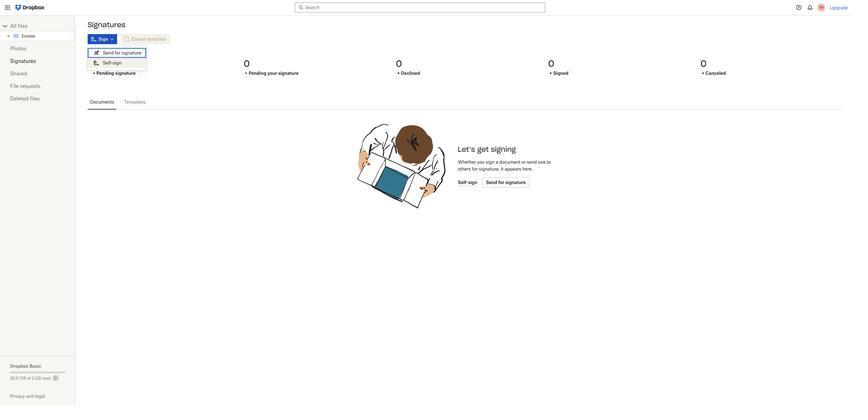 Task type: describe. For each thing, give the bounding box(es) containing it.
28.57
[[10, 376, 20, 381]]

self-sign
[[103, 60, 121, 65]]

dropbox
[[10, 364, 28, 369]]

0 for declined
[[396, 58, 402, 69]]

signature for pending your signature
[[278, 70, 299, 76]]

signed
[[553, 70, 569, 76]]

emotes
[[22, 34, 35, 38]]

appears
[[505, 166, 521, 172]]

files for all files
[[18, 23, 28, 29]]

28.57 kb of 2 gb used
[[10, 376, 51, 381]]

for inside menu item
[[115, 50, 121, 55]]

file requests
[[10, 83, 40, 89]]

your
[[268, 70, 277, 76]]

or
[[522, 159, 526, 165]]

0 for pending signature
[[91, 58, 98, 69]]

1 horizontal spatial signatures
[[88, 20, 126, 29]]

one
[[538, 159, 546, 165]]

get more space image
[[52, 375, 59, 382]]

send for signature menu item
[[88, 48, 146, 58]]

signature down self-sign menu item
[[115, 70, 136, 76]]

signature for send for signature
[[122, 50, 141, 55]]

0 for pending your signature
[[244, 58, 250, 69]]

deleted
[[10, 96, 29, 102]]

legal
[[35, 394, 45, 399]]

document
[[500, 159, 521, 165]]

files for deleted files
[[30, 96, 40, 102]]

file
[[10, 83, 19, 89]]

global header element
[[0, 0, 853, 15]]

all files
[[10, 23, 28, 29]]

privacy and legal link
[[10, 394, 75, 399]]

pending your signature
[[249, 70, 299, 76]]

self-sign menu item
[[88, 58, 146, 68]]

emotes link
[[13, 32, 69, 40]]

for inside whether you sign a document or send one to others for signature, it appears here.
[[472, 166, 478, 172]]

all files link
[[10, 21, 75, 31]]

here.
[[523, 166, 533, 172]]

basic
[[29, 364, 41, 369]]

0 for signed
[[548, 58, 555, 69]]

whether you sign a document or send one to others for signature, it appears here.
[[458, 159, 551, 172]]



Task type: vqa. For each thing, say whether or not it's contained in the screenshot.
Opt for Small header
no



Task type: locate. For each thing, give the bounding box(es) containing it.
files down file requests link
[[30, 96, 40, 102]]

let's get signing
[[458, 145, 516, 154]]

it
[[501, 166, 504, 172]]

a
[[496, 159, 498, 165]]

0 horizontal spatial pending
[[96, 70, 114, 76]]

sign left a
[[486, 159, 495, 165]]

others
[[458, 166, 471, 172]]

0 up pending your signature
[[244, 58, 250, 69]]

0 vertical spatial sign
[[113, 60, 121, 65]]

send for signature
[[103, 50, 141, 55]]

0 horizontal spatial for
[[115, 50, 121, 55]]

sign inside whether you sign a document or send one to others for signature, it appears here.
[[486, 159, 495, 165]]

deleted files link
[[10, 92, 65, 105]]

documents tab
[[88, 95, 117, 110]]

shared link
[[10, 67, 65, 80]]

upgrade
[[830, 5, 848, 10]]

sign down send for signature menu item
[[113, 60, 121, 65]]

1 pending from the left
[[96, 70, 114, 76]]

privacy and legal
[[10, 394, 45, 399]]

0
[[91, 58, 98, 69], [244, 58, 250, 69], [396, 58, 402, 69], [548, 58, 555, 69], [701, 58, 707, 69]]

deleted files
[[10, 96, 40, 102]]

whether
[[458, 159, 476, 165]]

file requests link
[[10, 80, 65, 92]]

tab list
[[88, 95, 843, 110]]

1 0 from the left
[[91, 58, 98, 69]]

tab list containing documents
[[88, 95, 843, 110]]

templates tab
[[122, 95, 148, 110]]

photos link
[[10, 42, 65, 55]]

documents
[[90, 99, 114, 105]]

0 up canceled
[[701, 58, 707, 69]]

sign
[[113, 60, 121, 65], [486, 159, 495, 165]]

signatures link
[[10, 55, 65, 67]]

for
[[115, 50, 121, 55], [472, 166, 478, 172]]

self-
[[103, 60, 113, 65]]

declined
[[401, 70, 420, 76]]

signature,
[[479, 166, 500, 172]]

gb
[[35, 376, 41, 381]]

requests
[[20, 83, 40, 89]]

send
[[103, 50, 114, 55]]

pending for pending signature
[[96, 70, 114, 76]]

2 pending from the left
[[249, 70, 267, 76]]

signatures up shared
[[10, 58, 36, 64]]

dropbox logo - go to the homepage image
[[13, 3, 47, 13]]

and
[[26, 394, 34, 399]]

send
[[527, 159, 537, 165]]

upgrade link
[[830, 5, 848, 10]]

3 0 from the left
[[396, 58, 402, 69]]

0 vertical spatial for
[[115, 50, 121, 55]]

used
[[42, 376, 51, 381]]

files
[[18, 23, 28, 29], [30, 96, 40, 102]]

1 horizontal spatial sign
[[486, 159, 495, 165]]

canceled
[[706, 70, 726, 76]]

0 horizontal spatial files
[[18, 23, 28, 29]]

let's
[[458, 145, 475, 154]]

5 0 from the left
[[701, 58, 707, 69]]

1 vertical spatial sign
[[486, 159, 495, 165]]

you
[[477, 159, 485, 165]]

0 up signed
[[548, 58, 555, 69]]

0 for canceled
[[701, 58, 707, 69]]

signing
[[491, 145, 516, 154]]

signature up self-sign menu item
[[122, 50, 141, 55]]

pending signature
[[96, 70, 136, 76]]

of
[[27, 376, 31, 381]]

0 horizontal spatial signatures
[[10, 58, 36, 64]]

4 0 from the left
[[548, 58, 555, 69]]

signatures up the "send" on the left of the page
[[88, 20, 126, 29]]

0 left self-
[[91, 58, 98, 69]]

get
[[477, 145, 489, 154]]

all
[[10, 23, 16, 29]]

templates
[[124, 99, 146, 105]]

signature inside menu item
[[122, 50, 141, 55]]

for right the "send" on the left of the page
[[115, 50, 121, 55]]

files inside tree
[[18, 23, 28, 29]]

shared
[[10, 70, 27, 77]]

to
[[547, 159, 551, 165]]

dropbox basic
[[10, 364, 41, 369]]

signature
[[122, 50, 141, 55], [115, 70, 136, 76], [278, 70, 299, 76]]

all files tree
[[1, 21, 75, 41]]

pending for pending your signature
[[249, 70, 267, 76]]

1 vertical spatial files
[[30, 96, 40, 102]]

1 vertical spatial signatures
[[10, 58, 36, 64]]

1 horizontal spatial pending
[[249, 70, 267, 76]]

sign inside menu item
[[113, 60, 121, 65]]

kb
[[21, 376, 26, 381]]

privacy
[[10, 394, 25, 399]]

signature right your
[[278, 70, 299, 76]]

1 vertical spatial for
[[472, 166, 478, 172]]

for down you
[[472, 166, 478, 172]]

pending down self-
[[96, 70, 114, 76]]

1 horizontal spatial files
[[30, 96, 40, 102]]

0 horizontal spatial sign
[[113, 60, 121, 65]]

0 vertical spatial signatures
[[88, 20, 126, 29]]

2 0 from the left
[[244, 58, 250, 69]]

signatures
[[88, 20, 126, 29], [10, 58, 36, 64]]

pending
[[96, 70, 114, 76], [249, 70, 267, 76]]

files right the all
[[18, 23, 28, 29]]

0 up declined
[[396, 58, 402, 69]]

1 horizontal spatial for
[[472, 166, 478, 172]]

pending left your
[[249, 70, 267, 76]]

2
[[32, 376, 34, 381]]

0 vertical spatial files
[[18, 23, 28, 29]]

photos
[[10, 45, 26, 52]]



